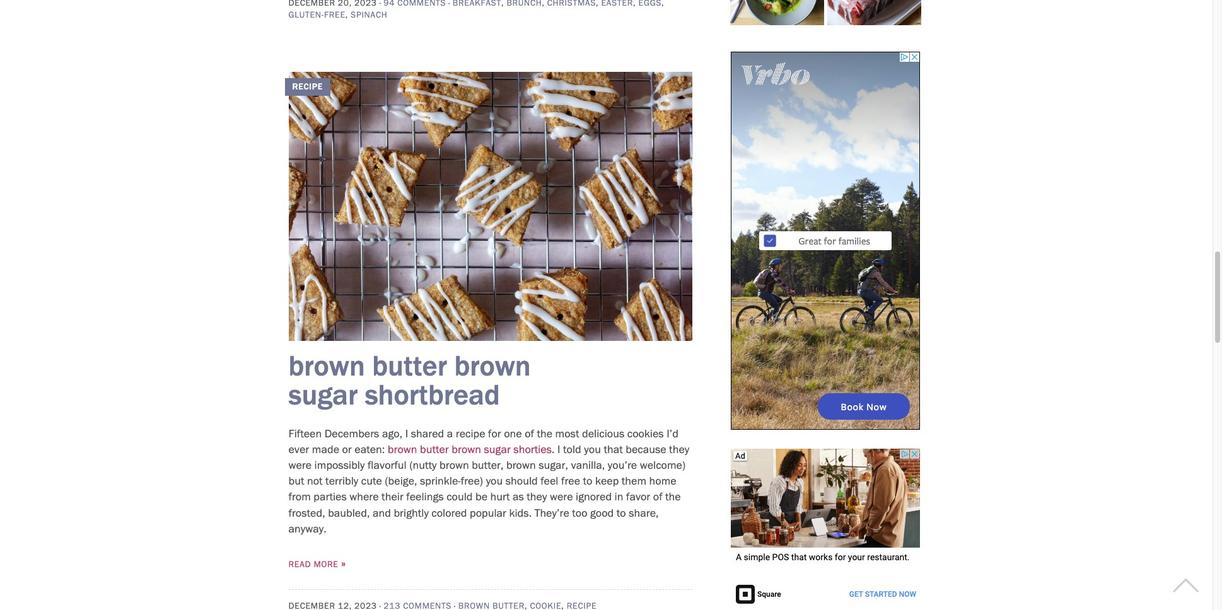 Task type: describe. For each thing, give the bounding box(es) containing it.
should
[[506, 475, 538, 488]]

free
[[562, 475, 581, 488]]

shared
[[411, 427, 444, 441]]

spinach link
[[351, 10, 388, 20]]

sugar,
[[539, 459, 569, 473]]

kids.
[[510, 506, 532, 520]]

impossibly
[[315, 459, 365, 473]]

1 advertisement element from the top
[[732, 52, 921, 430]]

1 vertical spatial they
[[527, 490, 547, 504]]

told
[[564, 443, 582, 457]]

and
[[373, 506, 391, 520]]

2 advertisement element from the top
[[732, 449, 921, 607]]

ago,
[[382, 427, 403, 441]]

i inside . i told you that because they were impossibly flavorful (nutty brown butter, brown sugar, vanilla, you're welcome) but not terribly cute (beige, sprinkle-free) you should feel free to keep them home from parties where their feelings could be hurt as they were ignored in favor of the frosted, baubled, and brightly colored popular kids. they're too good to share, anyway.
[[558, 443, 561, 457]]

,
[[346, 10, 348, 20]]

0 vertical spatial were
[[289, 459, 312, 473]]

the inside . i told you that because they were impossibly flavorful (nutty brown butter, brown sugar, vanilla, you're welcome) but not terribly cute (beige, sprinkle-free) you should feel free to keep them home from parties where their feelings could be hurt as they were ignored in favor of the frosted, baubled, and brightly colored popular kids. they're too good to share, anyway.
[[666, 490, 681, 504]]

keep
[[596, 475, 619, 488]]

gluten-free link
[[289, 10, 346, 20]]

. i told you that because they were impossibly flavorful (nutty brown butter, brown sugar, vanilla, you're welcome) but not terribly cute (beige, sprinkle-free) you should feel free to keep them home from parties where their feelings could be hurt as they were ignored in favor of the frosted, baubled, and brightly colored popular kids. they're too good to share, anyway.
[[289, 443, 690, 536]]

or
[[342, 443, 352, 457]]

free
[[324, 10, 346, 20]]

share,
[[629, 506, 659, 520]]

them
[[622, 475, 647, 488]]

i'd
[[667, 427, 679, 441]]

brightly
[[394, 506, 429, 520]]

free)
[[461, 475, 483, 488]]

(nutty
[[410, 459, 437, 473]]

hurt
[[491, 490, 510, 504]]

sugar shortbread
[[289, 377, 500, 412]]

braised ginger meatballs in coconut broth image
[[730, 0, 825, 25]]

most
[[556, 427, 580, 441]]

baubled,
[[328, 506, 370, 520]]

read
[[289, 560, 311, 570]]

»
[[341, 556, 346, 572]]

1 vertical spatial you
[[486, 475, 503, 488]]

vanilla,
[[571, 459, 605, 473]]

i inside fifteen decembers ago, i shared a recipe for one of the most delicious cookies i'd ever made or eaten:
[[405, 427, 408, 441]]

terribly
[[326, 475, 359, 488]]

sugar
[[484, 443, 511, 457]]

for
[[488, 427, 501, 441]]

eaten:
[[355, 443, 385, 457]]

0 horizontal spatial to
[[583, 475, 593, 488]]

but
[[289, 475, 304, 488]]

welcome)
[[640, 459, 686, 473]]

made
[[312, 443, 339, 457]]

grapefruit yogurt cake image
[[828, 0, 922, 25]]

gluten-
[[289, 10, 324, 20]]

could
[[447, 490, 473, 504]]

fifteen decembers ago, i shared a recipe for one of the most delicious cookies i'd ever made or eaten:
[[289, 427, 679, 457]]

where
[[350, 490, 379, 504]]

delicious
[[582, 427, 625, 441]]

decembers
[[325, 427, 380, 441]]

ignored
[[576, 490, 612, 504]]

anyway.
[[289, 522, 327, 536]]

frosted,
[[289, 506, 325, 520]]

in
[[615, 490, 624, 504]]

0 vertical spatial you
[[584, 443, 601, 457]]



Task type: vqa. For each thing, say whether or not it's contained in the screenshot.
the bottommost Of
yes



Task type: locate. For each thing, give the bounding box(es) containing it.
of down home
[[654, 490, 663, 504]]

their
[[382, 490, 404, 504]]

0 vertical spatial of
[[525, 427, 534, 441]]

feel
[[541, 475, 559, 488]]

to down the 'in'
[[617, 506, 626, 520]]

because
[[626, 443, 667, 457]]

they're
[[535, 506, 570, 520]]

were down ever
[[289, 459, 312, 473]]

0 horizontal spatial they
[[527, 490, 547, 504]]

1 horizontal spatial the
[[666, 490, 681, 504]]

feelings
[[407, 490, 444, 504]]

read more »
[[289, 556, 346, 572]]

1 vertical spatial butter
[[420, 443, 449, 457]]

brown butter brown sugar shorties
[[388, 443, 552, 457]]

they
[[670, 443, 690, 457], [527, 490, 547, 504]]

spinach
[[351, 10, 388, 20]]

gluten-free , spinach
[[289, 10, 388, 20]]

0 vertical spatial to
[[583, 475, 593, 488]]

of
[[525, 427, 534, 441], [654, 490, 663, 504]]

cookies
[[628, 427, 664, 441]]

the inside fifteen decembers ago, i shared a recipe for one of the most delicious cookies i'd ever made or eaten:
[[537, 427, 553, 441]]

shorties
[[514, 443, 552, 457]]

i right "."
[[558, 443, 561, 457]]

brown butter brown sugar shorties link
[[388, 443, 552, 457]]

the up "."
[[537, 427, 553, 441]]

too
[[572, 506, 588, 520]]

from
[[289, 490, 311, 504]]

they down the i'd
[[670, 443, 690, 457]]

good
[[591, 506, 614, 520]]

of up shorties
[[525, 427, 534, 441]]

cute
[[361, 475, 382, 488]]

butter inside brown butter brown sugar shortbread
[[372, 348, 447, 383]]

1 vertical spatial to
[[617, 506, 626, 520]]

you up "vanilla,"
[[584, 443, 601, 457]]

be
[[476, 490, 488, 504]]

of inside . i told you that because they were impossibly flavorful (nutty brown butter, brown sugar, vanilla, you're welcome) but not terribly cute (beige, sprinkle-free) you should feel free to keep them home from parties where their feelings could be hurt as they were ignored in favor of the frosted, baubled, and brightly colored popular kids. they're too good to share, anyway.
[[654, 490, 663, 504]]

1 vertical spatial i
[[558, 443, 561, 457]]

you
[[584, 443, 601, 457], [486, 475, 503, 488]]

.
[[552, 443, 555, 457]]

sprinkle-
[[420, 475, 461, 488]]

you're
[[608, 459, 637, 473]]

1 horizontal spatial i
[[558, 443, 561, 457]]

to down "vanilla,"
[[583, 475, 593, 488]]

advertisement element
[[732, 52, 921, 430], [732, 449, 921, 607]]

1 vertical spatial advertisement element
[[732, 449, 921, 607]]

of inside fifteen decembers ago, i shared a recipe for one of the most delicious cookies i'd ever made or eaten:
[[525, 427, 534, 441]]

recipe link
[[285, 72, 693, 341]]

1 vertical spatial the
[[666, 490, 681, 504]]

None search field
[[59, 30, 1118, 69]]

(beige,
[[385, 475, 417, 488]]

home
[[650, 475, 677, 488]]

butter
[[372, 348, 447, 383], [420, 443, 449, 457]]

the down home
[[666, 490, 681, 504]]

butter for sugar shortbread
[[372, 348, 447, 383]]

0 horizontal spatial of
[[525, 427, 534, 441]]

parties
[[314, 490, 347, 504]]

1 horizontal spatial were
[[550, 490, 573, 504]]

to
[[583, 475, 593, 488], [617, 506, 626, 520]]

0 horizontal spatial i
[[405, 427, 408, 441]]

flavorful
[[368, 459, 407, 473]]

1 vertical spatial of
[[654, 490, 663, 504]]

0 horizontal spatial were
[[289, 459, 312, 473]]

i right ago,
[[405, 427, 408, 441]]

butter,
[[472, 459, 504, 473]]

were
[[289, 459, 312, 473], [550, 490, 573, 504]]

the
[[537, 427, 553, 441], [666, 490, 681, 504]]

0 vertical spatial advertisement element
[[732, 52, 921, 430]]

brown
[[289, 348, 365, 383], [455, 348, 531, 383], [388, 443, 417, 457], [452, 443, 481, 457], [440, 459, 469, 473], [507, 459, 536, 473]]

1 horizontal spatial to
[[617, 506, 626, 520]]

brown butter brown sugar shortbread link
[[289, 348, 531, 412]]

not
[[307, 475, 323, 488]]

popular
[[470, 506, 507, 520]]

0 vertical spatial butter
[[372, 348, 447, 383]]

0 horizontal spatial the
[[537, 427, 553, 441]]

one
[[504, 427, 522, 441]]

that
[[604, 443, 623, 457]]

0 horizontal spatial you
[[486, 475, 503, 488]]

colored
[[432, 506, 467, 520]]

butter for sugar
[[420, 443, 449, 457]]

1 horizontal spatial you
[[584, 443, 601, 457]]

1 horizontal spatial of
[[654, 490, 663, 504]]

brown butter brown sugar shortbread
[[289, 348, 531, 412]]

0 vertical spatial i
[[405, 427, 408, 441]]

fifteen
[[289, 427, 322, 441]]

were down "free"
[[550, 490, 573, 504]]

recipe
[[456, 427, 486, 441]]

more
[[314, 560, 339, 570]]

a
[[447, 427, 453, 441]]

as
[[513, 490, 524, 504]]

recipe
[[292, 81, 323, 92]]

1 horizontal spatial they
[[670, 443, 690, 457]]

favor
[[627, 490, 651, 504]]

1 vertical spatial were
[[550, 490, 573, 504]]

you up hurt at the left bottom of page
[[486, 475, 503, 488]]

i
[[405, 427, 408, 441], [558, 443, 561, 457]]

they right as
[[527, 490, 547, 504]]

0 vertical spatial they
[[670, 443, 690, 457]]

ever
[[289, 443, 309, 457]]

0 vertical spatial the
[[537, 427, 553, 441]]



